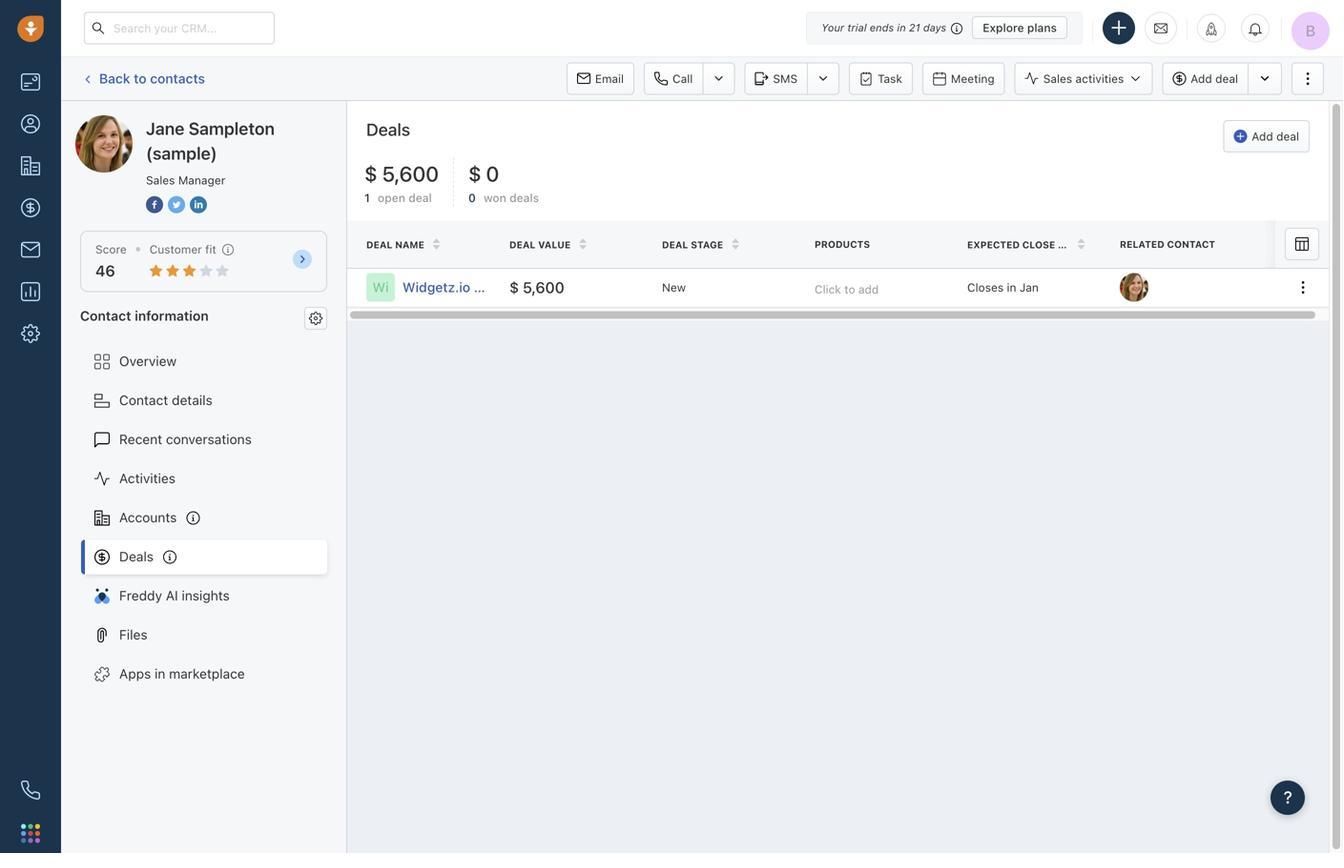Task type: vqa. For each thing, say whether or not it's contained in the screenshot.
the 'deal' in the the $ 5,600 1 open deal
yes



Task type: locate. For each thing, give the bounding box(es) containing it.
related
[[1120, 239, 1165, 250]]

1 horizontal spatial 0
[[486, 161, 499, 186]]

$ for $ 5,600
[[364, 161, 377, 186]]

1 horizontal spatial deal
[[509, 240, 536, 251]]

2 horizontal spatial in
[[1007, 281, 1017, 294]]

deal left name in the left of the page
[[366, 240, 393, 251]]

3 deal from the left
[[662, 240, 688, 251]]

deal for deal value
[[509, 240, 536, 251]]

0 horizontal spatial in
[[155, 666, 165, 682]]

add
[[1191, 72, 1212, 85], [1252, 130, 1273, 143]]

recent conversations
[[119, 432, 252, 448]]

expected
[[967, 240, 1020, 251]]

$ up 1
[[364, 161, 377, 186]]

2 vertical spatial in
[[155, 666, 165, 682]]

phone element
[[11, 772, 50, 810]]

2 vertical spatial (sample)
[[474, 280, 530, 295]]

jane down back
[[114, 115, 143, 131]]

contact details
[[119, 393, 213, 408]]

sampleton
[[147, 115, 212, 131], [189, 118, 275, 139]]

email button
[[567, 62, 635, 95]]

files
[[119, 627, 147, 643]]

46 button
[[95, 262, 115, 280]]

0
[[486, 161, 499, 186], [468, 191, 476, 205]]

in left 21
[[897, 21, 906, 34]]

1 vertical spatial contact
[[119, 393, 168, 408]]

1 vertical spatial deal
[[1277, 130, 1299, 143]]

information
[[135, 308, 209, 324]]

0 vertical spatial to
[[134, 70, 147, 86]]

contact
[[1167, 239, 1216, 250]]

fit
[[205, 243, 216, 256]]

1 vertical spatial add deal
[[1252, 130, 1299, 143]]

deal for deal name
[[366, 240, 393, 251]]

$ right $ 5,600 1 open deal
[[468, 161, 481, 186]]

$ for $ 0
[[468, 161, 481, 186]]

in for apps in marketplace
[[155, 666, 165, 682]]

deal left stage
[[662, 240, 688, 251]]

(sample) up manager
[[216, 115, 270, 131]]

deal stage
[[662, 240, 723, 251]]

wi
[[373, 280, 389, 295]]

0 vertical spatial contact
[[80, 308, 131, 324]]

(sample)
[[216, 115, 270, 131], [146, 143, 217, 164], [474, 280, 530, 295]]

1 horizontal spatial to
[[845, 283, 855, 296]]

0 horizontal spatial deal
[[409, 191, 432, 205]]

in for closes in jan
[[1007, 281, 1017, 294]]

deals up freddy
[[119, 549, 154, 565]]

sales left activities
[[1044, 72, 1073, 85]]

1 horizontal spatial deal
[[1216, 72, 1238, 85]]

1 horizontal spatial $
[[468, 161, 481, 186]]

$ inside $ 0 0 won deals
[[468, 161, 481, 186]]

0 vertical spatial add
[[1191, 72, 1212, 85]]

deals
[[366, 119, 410, 140], [119, 549, 154, 565]]

1 vertical spatial deals
[[119, 549, 154, 565]]

sales manager
[[146, 174, 225, 187]]

$ 5,600 1 open deal
[[364, 161, 439, 205]]

contact down 46
[[80, 308, 131, 324]]

ai
[[166, 588, 178, 604]]

to for contacts
[[134, 70, 147, 86]]

0 horizontal spatial deals
[[119, 549, 154, 565]]

sales up facebook circled image on the top of page
[[146, 174, 175, 187]]

2 horizontal spatial deal
[[662, 240, 688, 251]]

0 horizontal spatial deal
[[366, 240, 393, 251]]

widgetz.io (sample) link
[[403, 278, 530, 297]]

2 vertical spatial deal
[[409, 191, 432, 205]]

1 deal from the left
[[366, 240, 393, 251]]

1 vertical spatial sales
[[146, 174, 175, 187]]

1 vertical spatial add
[[1252, 130, 1273, 143]]

in right apps
[[155, 666, 165, 682]]

0 horizontal spatial to
[[134, 70, 147, 86]]

deals up $ 5,600 1 open deal
[[366, 119, 410, 140]]

phone image
[[21, 781, 40, 800]]

0 vertical spatial add deal button
[[1162, 62, 1248, 95]]

deal
[[1216, 72, 1238, 85], [1277, 130, 1299, 143], [409, 191, 432, 205]]

meeting
[[951, 72, 995, 85]]

contact up recent
[[119, 393, 168, 408]]

jane
[[114, 115, 143, 131], [146, 118, 185, 139]]

back to contacts link
[[80, 64, 206, 94]]

5,600 inside $ 5,600 1 open deal
[[382, 161, 439, 186]]

0 vertical spatial add deal
[[1191, 72, 1238, 85]]

0 vertical spatial deal
[[1216, 72, 1238, 85]]

activities
[[119, 471, 176, 487]]

1 horizontal spatial deals
[[366, 119, 410, 140]]

widgetz.io (sample)
[[403, 280, 530, 295]]

1 vertical spatial 5,600
[[523, 278, 565, 297]]

contact for contact details
[[119, 393, 168, 408]]

in left jan
[[1007, 281, 1017, 294]]

in
[[897, 21, 906, 34], [1007, 281, 1017, 294], [155, 666, 165, 682]]

0 horizontal spatial 5,600
[[382, 161, 439, 186]]

deal left value
[[509, 240, 536, 251]]

1 horizontal spatial in
[[897, 21, 906, 34]]

score 46
[[95, 243, 127, 280]]

customer
[[150, 243, 202, 256]]

2 deal from the left
[[509, 240, 536, 251]]

jan
[[1020, 281, 1039, 294]]

manager
[[178, 174, 225, 187]]

5,600
[[382, 161, 439, 186], [523, 278, 565, 297]]

$ inside $ 5,600 1 open deal
[[364, 161, 377, 186]]

(sample) up sales manager
[[146, 143, 217, 164]]

customer fit
[[150, 243, 216, 256]]

0 vertical spatial sales
[[1044, 72, 1073, 85]]

sales activities
[[1044, 72, 1124, 85]]

1 vertical spatial in
[[1007, 281, 1017, 294]]

0 left won
[[468, 191, 476, 205]]

0 horizontal spatial sales
[[146, 174, 175, 187]]

deal
[[366, 240, 393, 251], [509, 240, 536, 251], [662, 240, 688, 251]]

5,600 for $ 5,600 1 open deal
[[382, 161, 439, 186]]

explore
[[983, 21, 1024, 34]]

jane sampleton (sample) down contacts
[[114, 115, 270, 131]]

add deal button
[[1162, 62, 1248, 95], [1223, 120, 1310, 153]]

21
[[909, 21, 920, 34]]

1 horizontal spatial add deal
[[1252, 130, 1299, 143]]

0 vertical spatial in
[[897, 21, 906, 34]]

click to add
[[815, 283, 879, 296]]

marketplace
[[169, 666, 245, 682]]

sales
[[1044, 72, 1073, 85], [146, 174, 175, 187]]

0 vertical spatial deals
[[366, 119, 410, 140]]

0 horizontal spatial add deal
[[1191, 72, 1238, 85]]

back to contacts
[[99, 70, 205, 86]]

0 vertical spatial 5,600
[[382, 161, 439, 186]]

your
[[822, 21, 845, 34]]

0 vertical spatial 0
[[486, 161, 499, 186]]

0 horizontal spatial $
[[364, 161, 377, 186]]

to right back
[[134, 70, 147, 86]]

jane sampleton (sample)
[[114, 115, 270, 131], [146, 118, 275, 164]]

your trial ends in 21 days
[[822, 21, 947, 34]]

1 horizontal spatial 5,600
[[523, 278, 565, 297]]

jane down contacts
[[146, 118, 185, 139]]

to left the "add"
[[845, 283, 855, 296]]

email
[[595, 72, 624, 85]]

1 horizontal spatial add
[[1252, 130, 1273, 143]]

5,600 up "open"
[[382, 161, 439, 186]]

open
[[378, 191, 405, 205]]

add
[[859, 283, 879, 296]]

details
[[172, 393, 213, 408]]

deal for deal stage
[[662, 240, 688, 251]]

sampleton up manager
[[189, 118, 275, 139]]

$
[[364, 161, 377, 186], [468, 161, 481, 186], [509, 278, 519, 297]]

what's new image
[[1205, 22, 1218, 36]]

sales activities button
[[1015, 62, 1162, 95], [1015, 62, 1153, 95]]

1 vertical spatial 0
[[468, 191, 476, 205]]

1 vertical spatial to
[[845, 283, 855, 296]]

closes
[[967, 281, 1004, 294]]

sales for sales activities
[[1044, 72, 1073, 85]]

sampleton down contacts
[[147, 115, 212, 131]]

freddy ai insights
[[119, 588, 230, 604]]

1 horizontal spatial sales
[[1044, 72, 1073, 85]]

46
[[95, 262, 115, 280]]

deal value
[[509, 240, 571, 251]]

$ down deal value
[[509, 278, 519, 297]]

0 up won
[[486, 161, 499, 186]]

date
[[1058, 240, 1084, 251]]

to
[[134, 70, 147, 86], [845, 283, 855, 296]]

(sample) down deal value
[[474, 280, 530, 295]]

sms button
[[744, 62, 807, 95]]

add deal
[[1191, 72, 1238, 85], [1252, 130, 1299, 143]]

recent
[[119, 432, 162, 448]]

to for add
[[845, 283, 855, 296]]

1
[[364, 191, 370, 205]]

back
[[99, 70, 130, 86]]

conversations
[[166, 432, 252, 448]]

send email image
[[1154, 20, 1168, 36]]

contact
[[80, 308, 131, 324], [119, 393, 168, 408]]

0 horizontal spatial add
[[1191, 72, 1212, 85]]

5,600 down deal value
[[523, 278, 565, 297]]

closes in jan
[[967, 281, 1039, 294]]

Search your CRM... text field
[[84, 12, 275, 44]]

1 vertical spatial add deal button
[[1223, 120, 1310, 153]]



Task type: describe. For each thing, give the bounding box(es) containing it.
explore plans
[[983, 21, 1057, 34]]

$ 0 0 won deals
[[468, 161, 539, 205]]

freddy
[[119, 588, 162, 604]]

explore plans link
[[972, 16, 1068, 39]]

days
[[923, 21, 947, 34]]

jane sampleton (sample) up manager
[[146, 118, 275, 164]]

overview
[[119, 354, 177, 369]]

call
[[673, 72, 693, 85]]

contact for contact information
[[80, 308, 131, 324]]

sampleton inside jane sampleton (sample)
[[189, 118, 275, 139]]

freshworks switcher image
[[21, 825, 40, 844]]

name
[[395, 240, 424, 251]]

expected close date
[[967, 240, 1084, 251]]

0 vertical spatial (sample)
[[216, 115, 270, 131]]

contacts
[[150, 70, 205, 86]]

close
[[1022, 240, 1055, 251]]

apps
[[119, 666, 151, 682]]

ends
[[870, 21, 894, 34]]

trial
[[848, 21, 867, 34]]

meeting button
[[923, 62, 1005, 95]]

stage
[[691, 240, 723, 251]]

value
[[538, 240, 571, 251]]

mng settings image
[[309, 312, 322, 325]]

score
[[95, 243, 127, 256]]

5,600 for $ 5,600
[[523, 278, 565, 297]]

call link
[[644, 62, 703, 95]]

activities
[[1076, 72, 1124, 85]]

linkedin circled image
[[190, 195, 207, 215]]

insights
[[182, 588, 230, 604]]

0 horizontal spatial 0
[[468, 191, 476, 205]]

apps in marketplace
[[119, 666, 245, 682]]

task button
[[849, 62, 913, 95]]

sms
[[773, 72, 798, 85]]

won
[[484, 191, 506, 205]]

task
[[878, 72, 902, 85]]

products
[[815, 239, 870, 250]]

1 vertical spatial (sample)
[[146, 143, 217, 164]]

deal inside $ 5,600 1 open deal
[[409, 191, 432, 205]]

2 horizontal spatial deal
[[1277, 130, 1299, 143]]

related contact
[[1120, 239, 1216, 250]]

call button
[[644, 62, 703, 95]]

facebook circled image
[[146, 195, 163, 215]]

deals
[[510, 191, 539, 205]]

1 horizontal spatial jane
[[146, 118, 185, 139]]

$ 5,600
[[509, 278, 565, 297]]

2 horizontal spatial $
[[509, 278, 519, 297]]

twitter circled image
[[168, 195, 185, 215]]

new
[[662, 281, 686, 294]]

accounts
[[119, 510, 177, 526]]

0 horizontal spatial jane
[[114, 115, 143, 131]]

deal name
[[366, 240, 424, 251]]

sales for sales manager
[[146, 174, 175, 187]]

click
[[815, 283, 841, 296]]

contact information
[[80, 308, 209, 324]]

widgetz.io
[[403, 280, 470, 295]]

plans
[[1027, 21, 1057, 34]]



